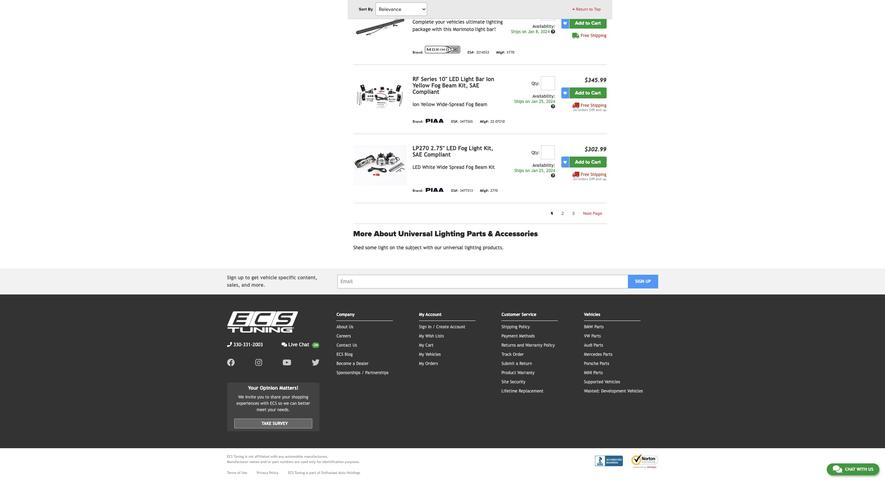 Task type: describe. For each thing, give the bounding box(es) containing it.
shipping up the payment
[[502, 325, 518, 330]]

shipping down $200.00
[[591, 33, 607, 38]]

with inside 'ecs tuning is not affiliated with any automobile manufacturers. manufacturer names and/or part numbers are used only for identification purposes.'
[[271, 456, 277, 459]]

shipping down $302.99
[[591, 172, 607, 177]]

policy for privacy policy
[[269, 472, 278, 476]]

chat with us
[[845, 468, 874, 473]]

my for my wish lists
[[419, 334, 424, 339]]

returns
[[502, 344, 516, 349]]

mfg#: for morimoto x.torch light bar - 40"
[[496, 50, 505, 54]]

ecs for ecs tuning is part of enthusiast auto holdings
[[288, 472, 294, 476]]

the
[[397, 245, 404, 251]]

enthusiast
[[321, 472, 338, 476]]

sign for sign up to get vehicle specific content, sales, and more.
[[227, 275, 236, 281]]

ecs tuning image
[[227, 312, 298, 333]]

return to top link
[[572, 6, 601, 12]]

terms of use
[[227, 472, 247, 476]]

with inside we invite you to share your shopping experiences with ecs so we can better meet your needs.
[[260, 402, 269, 407]]

a for submit
[[516, 362, 518, 367]]

manufacturers.
[[304, 456, 328, 459]]

bar inside rf series 10" led light bar ion yellow fog beam kit, sae compliant
[[476, 76, 485, 83]]

fog inside rf series 10" led light bar ion yellow fog beam kit, sae compliant
[[431, 82, 441, 89]]

lp270 2.75" led fog light kit, sae compliant link
[[413, 145, 493, 158]]

2024 for $302.99
[[546, 169, 555, 174]]

morimoto x.torch light bar - 40"
[[413, 6, 499, 13]]

partnerships
[[365, 371, 389, 376]]

return inside "return to top" link
[[576, 7, 588, 12]]

and down $345.99
[[596, 108, 602, 112]]

22-
[[491, 120, 496, 124]]

methods
[[519, 334, 535, 339]]

3477265
[[460, 120, 473, 124]]

0 horizontal spatial return
[[520, 362, 532, 367]]

orders for $345.99
[[578, 108, 588, 112]]

fog up 3477265
[[466, 102, 474, 107]]

0 vertical spatial 2024
[[541, 29, 550, 34]]

with left our
[[423, 245, 433, 251]]

invite
[[245, 395, 256, 400]]

1
[[551, 211, 553, 216]]

my orders
[[419, 362, 438, 367]]

ecs blog link
[[337, 353, 353, 358]]

is for part
[[306, 472, 308, 476]]

package
[[413, 27, 431, 32]]

customer service
[[502, 313, 536, 318]]

es#: 3214553
[[468, 50, 489, 54]]

my for my account
[[419, 313, 425, 318]]

and down $302.99
[[596, 177, 602, 181]]

better
[[298, 402, 310, 407]]

add for $200.00
[[575, 20, 584, 26]]

specific
[[278, 275, 296, 281]]

1 free from the top
[[581, 33, 589, 38]]

identification
[[322, 461, 344, 465]]

to up free shipping
[[586, 20, 590, 26]]

replacement
[[519, 390, 544, 395]]

parts for mercedes parts
[[603, 353, 613, 358]]

shipping policy link
[[502, 325, 530, 330]]

sponsorships
[[337, 371, 361, 376]]

compliant inside lp270 2.75" led fog light kit, sae compliant
[[424, 152, 451, 158]]

0 horizontal spatial your
[[268, 408, 276, 413]]

chat with us link
[[827, 464, 880, 476]]

vw parts link
[[584, 334, 601, 339]]

customer
[[502, 313, 520, 318]]

policy for shipping policy
[[519, 325, 530, 330]]

330-
[[233, 343, 243, 348]]

tuning for not
[[234, 456, 244, 459]]

vehicles right development
[[628, 390, 643, 395]]

beam for led
[[475, 102, 487, 107]]

product warranty
[[502, 371, 535, 376]]

porsche parts link
[[584, 362, 609, 367]]

question circle image for $345.99
[[551, 104, 555, 109]]

bmw parts
[[584, 325, 604, 330]]

1 vertical spatial warranty
[[517, 371, 535, 376]]

share
[[271, 395, 281, 400]]

orders
[[425, 362, 438, 367]]

to left "top"
[[589, 7, 593, 12]]

service
[[522, 313, 536, 318]]

lighting
[[435, 230, 465, 239]]

a for become
[[353, 362, 355, 367]]

shipping down $345.99
[[591, 103, 607, 108]]

your inside complete your vehicles ultimate lighting package with this morimoto light bar!
[[435, 19, 445, 25]]

$345.99
[[585, 77, 607, 84]]

led inside rf series 10" led light bar ion yellow fog beam kit, sae compliant
[[449, 76, 459, 83]]

spread for fog
[[449, 165, 464, 170]]

comments image
[[282, 343, 287, 348]]

are
[[295, 461, 300, 465]]

track order link
[[502, 353, 524, 358]]

0 vertical spatial ships
[[511, 29, 521, 34]]

jan for rf series 10" led light bar ion yellow fog beam kit, sae compliant
[[531, 99, 538, 104]]

0 horizontal spatial ion
[[413, 102, 419, 107]]

2 horizontal spatial policy
[[544, 344, 555, 349]]

needs.
[[277, 408, 290, 413]]

this
[[443, 27, 452, 32]]

twitter logo image
[[312, 360, 320, 367]]

wanted: development vehicles link
[[584, 390, 643, 395]]

ion yellow wide-spread fog beam
[[413, 102, 487, 107]]

1 horizontal spatial /
[[433, 325, 435, 330]]

order
[[513, 353, 524, 358]]

add to wish list image for $200.00
[[563, 21, 567, 25]]

add to wish list image for $345.99
[[563, 91, 567, 95]]

0 horizontal spatial account
[[426, 313, 442, 318]]

Email email field
[[337, 275, 628, 289]]

1 of from the left
[[237, 472, 241, 476]]

affiliated
[[255, 456, 269, 459]]

0 vertical spatial about
[[374, 230, 396, 239]]

universal
[[398, 230, 433, 239]]

ships on jan 8, 2024
[[511, 29, 551, 34]]

white
[[422, 165, 435, 170]]

use
[[242, 472, 247, 476]]

free for $302.99
[[581, 172, 589, 177]]

jan for lp270 2.75" led fog light kit, sae compliant
[[531, 169, 538, 174]]

1 vertical spatial /
[[362, 371, 364, 376]]

facebook logo image
[[227, 360, 235, 367]]

to inside we invite you to share your shopping experiences with ecs so we can better meet your needs.
[[265, 395, 269, 400]]

become a dealer
[[337, 362, 369, 367]]

universal
[[443, 245, 463, 251]]

0 vertical spatial warranty
[[525, 344, 543, 349]]

ecs for ecs blog
[[337, 353, 343, 358]]

3214553
[[476, 50, 489, 54]]

lighting inside complete your vehicles ultimate lighting package with this morimoto light bar!
[[486, 19, 503, 25]]

site
[[502, 380, 509, 385]]

my for my orders
[[419, 362, 424, 367]]

about us link
[[337, 325, 353, 330]]

10"
[[439, 76, 447, 83]]

kit
[[489, 165, 495, 170]]

cart for $200.00
[[591, 20, 601, 26]]

caret up image
[[572, 7, 575, 11]]

parts left &
[[467, 230, 486, 239]]

phone image
[[227, 343, 232, 348]]

1 question circle image from the top
[[551, 30, 555, 34]]

add to cart for $345.99
[[575, 90, 601, 96]]

chat inside live chat link
[[299, 343, 309, 348]]

dealer
[[356, 362, 369, 367]]

payment
[[502, 334, 518, 339]]

brand: for yellow
[[413, 120, 423, 124]]

1 vertical spatial yellow
[[421, 102, 435, 107]]

mini
[[584, 371, 592, 376]]

parts for vw parts
[[591, 334, 601, 339]]

1 vertical spatial account
[[450, 325, 465, 330]]

light inside complete your vehicles ultimate lighting package with this morimoto light bar!
[[475, 27, 485, 32]]

terms
[[227, 472, 236, 476]]

lists
[[436, 334, 444, 339]]

product
[[502, 371, 516, 376]]

1 vertical spatial about
[[337, 325, 348, 330]]

piaa - corporate logo image for yellow
[[425, 119, 444, 123]]

sign up button
[[628, 275, 658, 289]]

rf series 10" led light bar ion yellow fog beam kit, sae compliant
[[413, 76, 494, 95]]

kit, inside rf series 10" led light bar ion yellow fog beam kit, sae compliant
[[458, 82, 468, 89]]

bmw parts link
[[584, 325, 604, 330]]

sponsorships / partnerships
[[337, 371, 389, 376]]

meet
[[257, 408, 266, 413]]

vehicles up orders
[[425, 353, 441, 358]]

fog left kit
[[466, 165, 474, 170]]

lp270
[[413, 145, 429, 152]]

cart down wish
[[425, 344, 434, 349]]

es#3477265 - 22-07210 - rf series 10" led light bar ion yellow fog beam kit, sae compliant - ion yellow wide-spread fog beam - piaa - audi bmw volkswagen mercedes benz mini porsche image
[[353, 76, 407, 117]]

beam for fog
[[475, 165, 487, 170]]

0 vertical spatial morimoto
[[413, 6, 438, 13]]

rf series 10" led light bar ion yellow fog beam kit, sae compliant link
[[413, 76, 494, 95]]

question circle image for $302.99
[[551, 174, 555, 178]]

compliant inside rf series 10" led light bar ion yellow fog beam kit, sae compliant
[[413, 89, 439, 95]]

your opinion matters!
[[248, 386, 299, 392]]

morimoto inside complete your vehicles ultimate lighting package with this morimoto light bar!
[[453, 27, 474, 32]]

1 link
[[547, 209, 557, 218]]

us for contact us
[[353, 344, 357, 349]]

mini parts link
[[584, 371, 603, 376]]

sign in / create account
[[419, 325, 465, 330]]

we
[[238, 395, 244, 400]]

used
[[301, 461, 308, 465]]

330-331-2003
[[233, 343, 263, 348]]

my wish lists
[[419, 334, 444, 339]]

my vehicles
[[419, 353, 441, 358]]

fog inside lp270 2.75" led fog light kit, sae compliant
[[458, 145, 467, 152]]

parts for mini parts
[[593, 371, 603, 376]]

0 vertical spatial light
[[461, 6, 474, 13]]

free shipping
[[581, 33, 607, 38]]

1 vertical spatial your
[[282, 395, 290, 400]]

accessories
[[495, 230, 538, 239]]

es#: for ion
[[451, 120, 459, 124]]

cart for $345.99
[[591, 90, 601, 96]]

cart for $302.99
[[591, 159, 601, 165]]

yellow inside rf series 10" led light bar ion yellow fog beam kit, sae compliant
[[413, 82, 430, 89]]

terms of use link
[[227, 471, 247, 476]]

tuning for part
[[295, 472, 305, 476]]

more
[[353, 230, 372, 239]]

brand: for compliant
[[413, 189, 423, 193]]

0 vertical spatial jan
[[528, 29, 535, 34]]

beam inside rf series 10" led light bar ion yellow fog beam kit, sae compliant
[[442, 82, 457, 89]]

shopping
[[292, 395, 308, 400]]

kit, inside lp270 2.75" led fog light kit, sae compliant
[[484, 145, 493, 152]]

availability: for $345.99
[[533, 94, 555, 99]]

330-331-2003 link
[[227, 342, 263, 349]]

company
[[337, 313, 355, 318]]

returns and warranty policy
[[502, 344, 555, 349]]

qty: for rf series 10" led light bar ion yellow fog beam kit, sae compliant
[[532, 81, 540, 86]]



Task type: locate. For each thing, give the bounding box(es) containing it.
orders
[[578, 108, 588, 112], [578, 177, 588, 181]]

instagram logo image
[[255, 360, 262, 367]]

2 vertical spatial add to cart
[[575, 159, 601, 165]]

piaa - corporate logo image down wide- at top
[[425, 119, 444, 123]]

2 $49 from the top
[[589, 177, 595, 181]]

ships
[[511, 29, 521, 34], [514, 99, 524, 104], [514, 169, 524, 174]]

3 add to cart from the top
[[575, 159, 601, 165]]

your up we
[[282, 395, 290, 400]]

parts down porsche parts link
[[593, 371, 603, 376]]

2 vertical spatial brand:
[[413, 189, 423, 193]]

for
[[317, 461, 321, 465]]

mfg#: left "xt70"
[[496, 50, 505, 54]]

5 my from the top
[[419, 362, 424, 367]]

vehicles up bmw parts
[[584, 313, 600, 318]]

2 qty: from the top
[[532, 151, 540, 156]]

complete
[[413, 19, 434, 25]]

my vehicles link
[[419, 353, 441, 358]]

youtube logo image
[[283, 360, 291, 367]]

0 horizontal spatial morimoto
[[413, 6, 438, 13]]

1 horizontal spatial chat
[[845, 468, 856, 473]]

es#3214553 - xt70 - morimoto x.torch light bar - 40"  - complete your vehicles ultimate lighting package with this morimoto light bar! - morimoto - audi volkswagen image
[[353, 6, 407, 47]]

0 vertical spatial account
[[426, 313, 442, 318]]

1 horizontal spatial ion
[[486, 76, 494, 83]]

add to cart down $345.99
[[575, 90, 601, 96]]

add to cart button down $345.99
[[569, 88, 607, 99]]

2 horizontal spatial your
[[435, 19, 445, 25]]

and right sales,
[[242, 283, 250, 288]]

2 add to cart from the top
[[575, 90, 601, 96]]

submit a return
[[502, 362, 532, 367]]

piaa - corporate logo image down white
[[425, 188, 444, 192]]

of
[[237, 472, 241, 476], [317, 472, 320, 476]]

rf
[[413, 76, 419, 83]]

brand: down white
[[413, 189, 423, 193]]

us for about us
[[349, 325, 353, 330]]

1 vertical spatial add to wish list image
[[563, 91, 567, 95]]

2 my from the top
[[419, 334, 424, 339]]

mercedes parts link
[[584, 353, 613, 358]]

0 vertical spatial chat
[[299, 343, 309, 348]]

morimoto - corporate logo image
[[425, 46, 461, 54]]

lifetime replacement link
[[502, 390, 544, 395]]

0 vertical spatial bar
[[476, 6, 485, 13]]

1 vertical spatial free shipping on orders $49 and up
[[573, 172, 607, 181]]

piaa - corporate logo image for compliant
[[425, 188, 444, 192]]

parts down mercedes parts link
[[600, 362, 609, 367]]

1 vertical spatial beam
[[475, 102, 487, 107]]

ecs up manufacturer
[[227, 456, 233, 459]]

1 qty: from the top
[[532, 81, 540, 86]]

holdings
[[347, 472, 360, 476]]

my for my cart
[[419, 344, 424, 349]]

light right some
[[378, 245, 388, 251]]

1 vertical spatial ion
[[413, 102, 419, 107]]

1 vertical spatial chat
[[845, 468, 856, 473]]

manufacturer
[[227, 461, 248, 465]]

add for $302.99
[[575, 159, 584, 165]]

ships for lp270 2.75" led fog light kit, sae compliant
[[514, 169, 524, 174]]

parts for audi parts
[[594, 344, 603, 349]]

warranty down methods
[[525, 344, 543, 349]]

submit
[[502, 362, 515, 367]]

is left not
[[245, 456, 247, 459]]

1 vertical spatial brand:
[[413, 120, 423, 124]]

part down any
[[272, 461, 279, 465]]

any
[[279, 456, 284, 459]]

0 vertical spatial es#:
[[468, 50, 475, 54]]

2 vertical spatial mfg#:
[[480, 189, 489, 193]]

we
[[283, 402, 289, 407]]

audi parts
[[584, 344, 603, 349]]

1 vertical spatial bar
[[476, 76, 485, 83]]

create
[[436, 325, 449, 330]]

1 vertical spatial qty:
[[532, 151, 540, 156]]

wanted:
[[584, 390, 600, 395]]

part inside 'ecs tuning is not affiliated with any automobile manufacturers. manufacturer names and/or part numbers are used only for identification purposes.'
[[272, 461, 279, 465]]

sign inside sign up to get vehicle specific content, sales, and more.
[[227, 275, 236, 281]]

3 brand: from the top
[[413, 189, 423, 193]]

3 add to cart button from the top
[[569, 157, 607, 168]]

us inside chat with us link
[[868, 468, 874, 473]]

paginated product list navigation navigation
[[353, 209, 607, 218]]

fog up wide- at top
[[431, 82, 441, 89]]

0 vertical spatial mfg#:
[[496, 50, 505, 54]]

0 vertical spatial led
[[449, 76, 459, 83]]

add to cart down $302.99
[[575, 159, 601, 165]]

about up careers "link"
[[337, 325, 348, 330]]

availability: for $302.99
[[533, 163, 555, 168]]

2 availability: from the top
[[533, 94, 555, 99]]

1 vertical spatial light
[[378, 245, 388, 251]]

2 free shipping on orders $49 and up from the top
[[573, 172, 607, 181]]

0 vertical spatial kit,
[[458, 82, 468, 89]]

supported vehicles
[[584, 380, 620, 385]]

beam up mfg#: 22-07210
[[475, 102, 487, 107]]

comments image
[[833, 466, 842, 474]]

return right caret up image
[[576, 7, 588, 12]]

3 free from the top
[[581, 172, 589, 177]]

product warranty link
[[502, 371, 535, 376]]

0 horizontal spatial /
[[362, 371, 364, 376]]

2003
[[253, 343, 263, 348]]

with up meet
[[260, 402, 269, 407]]

1 horizontal spatial your
[[282, 395, 290, 400]]

/ down dealer
[[362, 371, 364, 376]]

my left wish
[[419, 334, 424, 339]]

$200.00
[[585, 7, 607, 14]]

up inside sign up to get vehicle specific content, sales, and more.
[[238, 275, 244, 281]]

cart down $302.99
[[591, 159, 601, 165]]

add to wish list image
[[563, 161, 567, 164]]

mfg#: for rf series 10" led light bar ion yellow fog beam kit, sae compliant
[[480, 120, 489, 124]]

parts for bmw parts
[[594, 325, 604, 330]]

sign for sign up
[[635, 280, 644, 285]]

about
[[374, 230, 396, 239], [337, 325, 348, 330]]

25, for $302.99
[[539, 169, 545, 174]]

experiences
[[236, 402, 259, 407]]

3 availability: from the top
[[533, 163, 555, 168]]

track
[[502, 353, 512, 358]]

tuning inside 'ecs tuning is not affiliated with any automobile manufacturers. manufacturer names and/or part numbers are used only for identification purposes.'
[[234, 456, 244, 459]]

about up some
[[374, 230, 396, 239]]

numbers
[[280, 461, 293, 465]]

mfg#:
[[496, 50, 505, 54], [480, 120, 489, 124], [480, 189, 489, 193]]

add to cart button for $302.99
[[569, 157, 607, 168]]

beam left kit
[[475, 165, 487, 170]]

0 vertical spatial yellow
[[413, 82, 430, 89]]

3 question circle image from the top
[[551, 174, 555, 178]]

kit, right 10"
[[458, 82, 468, 89]]

1 horizontal spatial lighting
[[486, 19, 503, 25]]

ion inside rf series 10" led light bar ion yellow fog beam kit, sae compliant
[[486, 76, 494, 83]]

1 orders from the top
[[578, 108, 588, 112]]

1 ships on jan 25, 2024 from the top
[[514, 99, 555, 104]]

products.
[[483, 245, 504, 251]]

1 vertical spatial light
[[461, 76, 474, 83]]

2 25, from the top
[[539, 169, 545, 174]]

0 vertical spatial policy
[[519, 325, 530, 330]]

ion down rf
[[413, 102, 419, 107]]

2 of from the left
[[317, 472, 320, 476]]

es#: 3477313
[[451, 189, 473, 193]]

spread up the es#: 3477265
[[449, 102, 464, 107]]

spread right wide
[[449, 165, 464, 170]]

to left "get"
[[245, 275, 250, 281]]

2 vertical spatial es#:
[[451, 189, 459, 193]]

question circle image
[[551, 30, 555, 34], [551, 104, 555, 109], [551, 174, 555, 178]]

1 horizontal spatial policy
[[519, 325, 530, 330]]

light down 3477265
[[469, 145, 482, 152]]

1 add to cart from the top
[[575, 20, 601, 26]]

1 horizontal spatial of
[[317, 472, 320, 476]]

1 vertical spatial question circle image
[[551, 104, 555, 109]]

to down $345.99
[[586, 90, 590, 96]]

with left any
[[271, 456, 277, 459]]

on
[[522, 29, 527, 34], [525, 99, 530, 104], [573, 108, 577, 112], [525, 169, 530, 174], [573, 177, 577, 181], [390, 245, 395, 251]]

light for led
[[461, 76, 474, 83]]

chat right the 'live'
[[299, 343, 309, 348]]

my up 'my vehicles' at the left of the page
[[419, 344, 424, 349]]

sign for sign in / create account
[[419, 325, 427, 330]]

1 vertical spatial sae
[[413, 152, 422, 158]]

up
[[603, 108, 607, 112], [603, 177, 607, 181], [238, 275, 244, 281], [646, 280, 651, 285]]

$49
[[589, 108, 595, 112], [589, 177, 595, 181]]

spread for led
[[449, 102, 464, 107]]

ships for rf series 10" led light bar ion yellow fog beam kit, sae compliant
[[514, 99, 524, 104]]

0 vertical spatial sae
[[470, 82, 479, 89]]

to inside sign up to get vehicle specific content, sales, and more.
[[245, 275, 250, 281]]

1 my from the top
[[419, 313, 425, 318]]

1 vertical spatial us
[[353, 344, 357, 349]]

0 horizontal spatial lighting
[[465, 245, 481, 251]]

2 add to cart button from the top
[[569, 88, 607, 99]]

warranty up the security
[[517, 371, 535, 376]]

1 vertical spatial policy
[[544, 344, 555, 349]]

2 a from the left
[[516, 362, 518, 367]]

sign up to get vehicle specific content, sales, and more.
[[227, 275, 317, 288]]

1 vertical spatial led
[[447, 145, 456, 152]]

ecs down numbers
[[288, 472, 294, 476]]

sign inside button
[[635, 280, 644, 285]]

return to top
[[575, 7, 601, 12]]

porsche parts
[[584, 362, 609, 367]]

track order
[[502, 353, 524, 358]]

sae
[[470, 82, 479, 89], [413, 152, 422, 158]]

free down "return to top" link
[[581, 33, 589, 38]]

lighting up bar!
[[486, 19, 503, 25]]

bmw
[[584, 325, 593, 330]]

1 vertical spatial tuning
[[295, 472, 305, 476]]

sae up white
[[413, 152, 422, 158]]

led right 10"
[[449, 76, 459, 83]]

2 vertical spatial 2024
[[546, 169, 555, 174]]

is for not
[[245, 456, 247, 459]]

free shipping on orders $49 and up down $345.99
[[573, 103, 607, 112]]

2 free from the top
[[581, 103, 589, 108]]

add to cart
[[575, 20, 601, 26], [575, 90, 601, 96], [575, 159, 601, 165]]

qty: for lp270 2.75" led fog light kit, sae compliant
[[532, 151, 540, 156]]

2 piaa - corporate logo image from the top
[[425, 188, 444, 192]]

add for $345.99
[[575, 90, 584, 96]]

my up the my wish lists
[[419, 313, 425, 318]]

1 brand: from the top
[[413, 50, 423, 54]]

free shipping on orders $49 and up for $302.99
[[573, 172, 607, 181]]

mfg#: left "22-"
[[480, 120, 489, 124]]

2 ships on jan 25, 2024 from the top
[[514, 169, 555, 174]]

2 horizontal spatial sign
[[635, 280, 644, 285]]

my
[[419, 313, 425, 318], [419, 334, 424, 339], [419, 344, 424, 349], [419, 353, 424, 358], [419, 362, 424, 367]]

es#3477313 - 2770 - lp270 2.75" led fog light kit, sae compliant - led white wide spread fog beam kit - piaa - audi bmw volkswagen mini image
[[353, 146, 407, 186]]

2024 for $345.99
[[546, 99, 555, 104]]

purposes.
[[345, 461, 360, 465]]

ecs inside we invite you to share your shopping experiences with ecs so we can better meet your needs.
[[270, 402, 277, 407]]

0 vertical spatial 25,
[[539, 99, 545, 104]]

parts for porsche parts
[[600, 362, 609, 367]]

and inside sign up to get vehicle specific content, sales, and more.
[[242, 283, 250, 288]]

0 vertical spatial /
[[433, 325, 435, 330]]

07210
[[496, 120, 505, 124]]

2 vertical spatial beam
[[475, 165, 487, 170]]

0 horizontal spatial part
[[272, 461, 279, 465]]

us right comments image
[[868, 468, 874, 473]]

sign up
[[635, 280, 651, 285]]

of left enthusiast
[[317, 472, 320, 476]]

ships on jan 25, 2024 for rf series 10" led light bar ion yellow fog beam kit, sae compliant
[[514, 99, 555, 104]]

add to cart button for $200.00
[[569, 18, 607, 29]]

0 vertical spatial light
[[475, 27, 485, 32]]

1 piaa - corporate logo image from the top
[[425, 119, 444, 123]]

2 brand: from the top
[[413, 120, 423, 124]]

1 vertical spatial kit,
[[484, 145, 493, 152]]

add to cart for $302.99
[[575, 159, 601, 165]]

shipping policy
[[502, 325, 530, 330]]

contact us link
[[337, 344, 357, 349]]

0 vertical spatial add to cart
[[575, 20, 601, 26]]

0 vertical spatial beam
[[442, 82, 457, 89]]

with left this
[[432, 27, 442, 32]]

careers
[[337, 334, 351, 339]]

bar left -
[[476, 6, 485, 13]]

light for fog
[[469, 145, 482, 152]]

so
[[278, 402, 282, 407]]

1 availability: from the top
[[533, 24, 555, 29]]

light up ultimate
[[461, 6, 474, 13]]

payment methods link
[[502, 334, 535, 339]]

sae inside lp270 2.75" led fog light kit, sae compliant
[[413, 152, 422, 158]]

add to wish list image
[[563, 21, 567, 25], [563, 91, 567, 95]]

sae up ion yellow wide-spread fog beam
[[470, 82, 479, 89]]

1 add from the top
[[575, 20, 584, 26]]

$49 down $345.99
[[589, 108, 595, 112]]

0 horizontal spatial chat
[[299, 343, 309, 348]]

parts up mercedes parts link
[[594, 344, 603, 349]]

ecs left blog
[[337, 353, 343, 358]]

ecs inside 'ecs tuning is not affiliated with any automobile manufacturers. manufacturer names and/or part numbers are used only for identification purposes.'
[[227, 456, 233, 459]]

bar down es#: 3214553
[[476, 76, 485, 83]]

your right meet
[[268, 408, 276, 413]]

1 horizontal spatial morimoto
[[453, 27, 474, 32]]

1 horizontal spatial return
[[576, 7, 588, 12]]

1 vertical spatial morimoto
[[453, 27, 474, 32]]

1 spread from the top
[[449, 102, 464, 107]]

up inside button
[[646, 280, 651, 285]]

1 horizontal spatial kit,
[[484, 145, 493, 152]]

light down ultimate
[[475, 27, 485, 32]]

0 vertical spatial add
[[575, 20, 584, 26]]

led
[[449, 76, 459, 83], [447, 145, 456, 152], [413, 165, 421, 170]]

1 vertical spatial 2024
[[546, 99, 555, 104]]

$49 for $345.99
[[589, 108, 595, 112]]

2 add to wish list image from the top
[[563, 91, 567, 95]]

0 horizontal spatial about
[[337, 325, 348, 330]]

2 add from the top
[[575, 90, 584, 96]]

ships on jan 25, 2024 for lp270 2.75" led fog light kit, sae compliant
[[514, 169, 555, 174]]

1 vertical spatial compliant
[[424, 152, 451, 158]]

mfg#: xt70
[[496, 50, 514, 54]]

my orders link
[[419, 362, 438, 367]]

0 vertical spatial ion
[[486, 76, 494, 83]]

us right contact
[[353, 344, 357, 349]]

0 horizontal spatial is
[[245, 456, 247, 459]]

add to cart button for $345.99
[[569, 88, 607, 99]]

get
[[251, 275, 259, 281]]

about us
[[337, 325, 353, 330]]

1 vertical spatial ships
[[514, 99, 524, 104]]

a right submit
[[516, 362, 518, 367]]

1 vertical spatial return
[[520, 362, 532, 367]]

2 question circle image from the top
[[551, 104, 555, 109]]

3 add from the top
[[575, 159, 584, 165]]

a left dealer
[[353, 362, 355, 367]]

0 horizontal spatial sign
[[227, 275, 236, 281]]

1 add to wish list image from the top
[[563, 21, 567, 25]]

1 horizontal spatial a
[[516, 362, 518, 367]]

1 25, from the top
[[539, 99, 545, 104]]

led inside lp270 2.75" led fog light kit, sae compliant
[[447, 145, 456, 152]]

of left use on the bottom
[[237, 472, 241, 476]]

es#: for sae
[[451, 189, 459, 193]]

0 vertical spatial spread
[[449, 102, 464, 107]]

morimoto down vehicles
[[453, 27, 474, 32]]

4 my from the top
[[419, 353, 424, 358]]

with right comments image
[[857, 468, 867, 473]]

0 vertical spatial free
[[581, 33, 589, 38]]

with
[[432, 27, 442, 32], [423, 245, 433, 251], [260, 402, 269, 407], [271, 456, 277, 459], [857, 468, 867, 473]]

331-
[[243, 343, 253, 348]]

0 horizontal spatial of
[[237, 472, 241, 476]]

add to cart for $200.00
[[575, 20, 601, 26]]

0 horizontal spatial policy
[[269, 472, 278, 476]]

ion down 3214553 on the right top
[[486, 76, 494, 83]]

vehicles up wanted: development vehicles link
[[605, 380, 620, 385]]

and up order
[[517, 344, 524, 349]]

1 free shipping on orders $49 and up from the top
[[573, 103, 607, 112]]

part down 'only'
[[309, 472, 316, 476]]

orders for $302.99
[[578, 177, 588, 181]]

with inside complete your vehicles ultimate lighting package with this morimoto light bar!
[[432, 27, 442, 32]]

policy
[[519, 325, 530, 330], [544, 344, 555, 349], [269, 472, 278, 476]]

mfg#: 2770
[[480, 189, 498, 193]]

tuning up manufacturer
[[234, 456, 244, 459]]

enthusiast auto holdings link
[[321, 471, 360, 476]]

ecs left so
[[270, 402, 277, 407]]

fog up the led white wide spread fog beam kit
[[458, 145, 467, 152]]

1 vertical spatial jan
[[531, 99, 538, 104]]

light inside lp270 2.75" led fog light kit, sae compliant
[[469, 145, 482, 152]]

1 horizontal spatial about
[[374, 230, 396, 239]]

1 vertical spatial es#:
[[451, 120, 459, 124]]

1 vertical spatial part
[[309, 472, 316, 476]]

site security
[[502, 380, 526, 385]]

more about universal lighting parts & accessories
[[353, 230, 538, 239]]

add
[[575, 20, 584, 26], [575, 90, 584, 96], [575, 159, 584, 165]]

mfg#: for lp270 2.75" led fog light kit, sae compliant
[[480, 189, 489, 193]]

1 horizontal spatial account
[[450, 325, 465, 330]]

0 vertical spatial $49
[[589, 108, 595, 112]]

0 vertical spatial qty:
[[532, 81, 540, 86]]

1 vertical spatial $49
[[589, 177, 595, 181]]

2.75"
[[431, 145, 445, 152]]

next page
[[583, 211, 602, 216]]

$302.99
[[585, 146, 607, 153]]

0 vertical spatial lighting
[[486, 19, 503, 25]]

parts up porsche parts link
[[603, 353, 613, 358]]

qty:
[[532, 81, 540, 86], [532, 151, 540, 156]]

free for $345.99
[[581, 103, 589, 108]]

bar
[[476, 6, 485, 13], [476, 76, 485, 83]]

2 vertical spatial led
[[413, 165, 421, 170]]

add to cart up free shipping
[[575, 20, 601, 26]]

1 vertical spatial lighting
[[465, 245, 481, 251]]

1 vertical spatial is
[[306, 472, 308, 476]]

take survey
[[262, 422, 288, 427]]

3 my from the top
[[419, 344, 424, 349]]

0 vertical spatial availability:
[[533, 24, 555, 29]]

light right 10"
[[461, 76, 474, 83]]

beam
[[442, 82, 457, 89], [475, 102, 487, 107], [475, 165, 487, 170]]

beam up ion yellow wide-spread fog beam
[[442, 82, 457, 89]]

1 a from the left
[[353, 362, 355, 367]]

ecs for ecs tuning is not affiliated with any automobile manufacturers. manufacturer names and/or part numbers are used only for identification purposes.
[[227, 456, 233, 459]]

to down $302.99
[[586, 159, 590, 165]]

add to cart button down $302.99
[[569, 157, 607, 168]]

None number field
[[541, 6, 555, 21], [541, 76, 555, 91], [541, 146, 555, 160], [541, 6, 555, 21], [541, 76, 555, 91], [541, 146, 555, 160]]

1 $49 from the top
[[589, 108, 595, 112]]

2024
[[541, 29, 550, 34], [546, 99, 555, 104], [546, 169, 555, 174]]

audi
[[584, 344, 593, 349]]

submit a return link
[[502, 362, 532, 367]]

1 vertical spatial add to cart
[[575, 90, 601, 96]]

free shipping on orders $49 and up for $345.99
[[573, 103, 607, 112]]

blog
[[345, 353, 353, 358]]

sae inside rf series 10" led light bar ion yellow fog beam kit, sae compliant
[[470, 82, 479, 89]]

orders down $302.99
[[578, 177, 588, 181]]

0 vertical spatial add to cart button
[[569, 18, 607, 29]]

1 horizontal spatial is
[[306, 472, 308, 476]]

es#: left 3477313
[[451, 189, 459, 193]]

parts right bmw
[[594, 325, 604, 330]]

my left orders
[[419, 362, 424, 367]]

yellow left wide- at top
[[421, 102, 435, 107]]

cart down $200.00
[[591, 20, 601, 26]]

light inside rf series 10" led light bar ion yellow fog beam kit, sae compliant
[[461, 76, 474, 83]]

40"
[[490, 6, 499, 13]]

returns and warranty policy link
[[502, 344, 555, 349]]

morimoto up complete
[[413, 6, 438, 13]]

25,
[[539, 99, 545, 104], [539, 169, 545, 174]]

1 vertical spatial availability:
[[533, 94, 555, 99]]

my for my vehicles
[[419, 353, 424, 358]]

2 spread from the top
[[449, 165, 464, 170]]

25, for $345.99
[[539, 99, 545, 104]]

your up this
[[435, 19, 445, 25]]

chat inside chat with us link
[[845, 468, 856, 473]]

my wish lists link
[[419, 334, 444, 339]]

lifetime replacement
[[502, 390, 544, 395]]

es#: left 3477265
[[451, 120, 459, 124]]

$49 for $302.99
[[589, 177, 595, 181]]

2 orders from the top
[[578, 177, 588, 181]]

es#: left 3214553 on the right top
[[468, 50, 475, 54]]

1 horizontal spatial sign
[[419, 325, 427, 330]]

is inside 'ecs tuning is not affiliated with any automobile manufacturers. manufacturer names and/or part numbers are used only for identification purposes.'
[[245, 456, 247, 459]]

1 vertical spatial spread
[[449, 165, 464, 170]]

led right 2.75"
[[447, 145, 456, 152]]

1 add to cart button from the top
[[569, 18, 607, 29]]

to right you
[[265, 395, 269, 400]]

ultimate
[[466, 19, 485, 25]]

2 vertical spatial your
[[268, 408, 276, 413]]

3 link
[[568, 209, 579, 218]]

piaa - corporate logo image
[[425, 119, 444, 123], [425, 188, 444, 192]]

1 horizontal spatial tuning
[[295, 472, 305, 476]]

our
[[435, 245, 442, 251]]

more.
[[251, 283, 265, 288]]

add to cart button
[[569, 18, 607, 29], [569, 88, 607, 99], [569, 157, 607, 168]]

brand: up lp270
[[413, 120, 423, 124]]

page
[[593, 211, 602, 216]]



Task type: vqa. For each thing, say whether or not it's contained in the screenshot.
bottom in-
no



